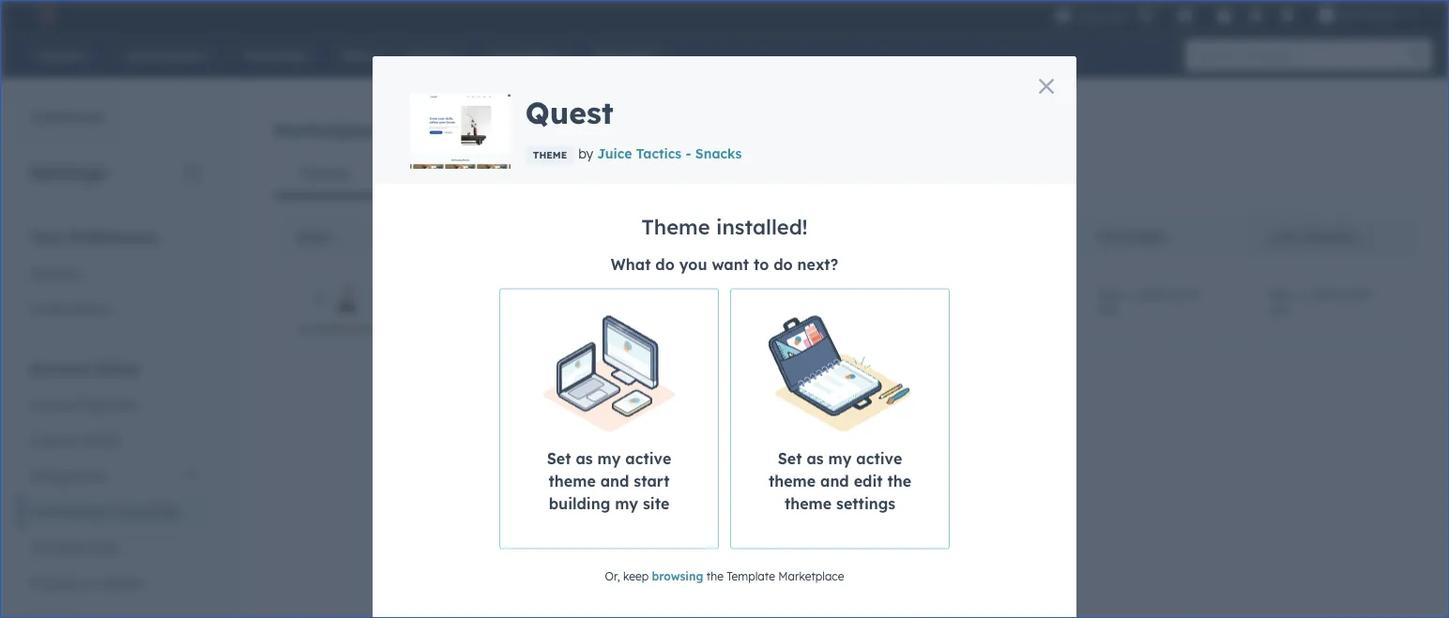 Task type: locate. For each thing, give the bounding box(es) containing it.
theme left settings
[[785, 494, 832, 513]]

modules
[[402, 165, 454, 182]]

quest
[[526, 94, 614, 131]]

account defaults
[[30, 397, 136, 413]]

tracking
[[30, 539, 82, 556]]

2 and from the left
[[821, 472, 849, 491]]

calling icon button
[[1130, 3, 1162, 27]]

nov 1, 2023 11:27 am down purchased
[[1098, 286, 1202, 319]]

marketplace downloads up modules
[[273, 118, 500, 142]]

hubspot image
[[34, 4, 56, 26]]

privacy & consent link
[[19, 566, 210, 601]]

1 horizontal spatial as
[[807, 449, 824, 468]]

2 press to sort. element from the left
[[1174, 230, 1181, 246]]

made
[[1365, 7, 1397, 23]]

set as my active theme and up settings
[[769, 449, 903, 491]]

press to sort. element for purchased
[[1174, 230, 1181, 246]]

settings
[[837, 494, 896, 513]]

my inside start building my site
[[615, 494, 639, 513]]

2 nov 1, 2023 11:27 am from the left
[[1270, 286, 1374, 319]]

menu
[[1053, 0, 1427, 30]]

marketplace inside account setup element
[[30, 504, 107, 520]]

nov
[[1098, 286, 1123, 302], [1270, 286, 1295, 302]]

downloads down the integrations button
[[111, 504, 179, 520]]

1 horizontal spatial nov
[[1270, 286, 1295, 302]]

the left the template
[[707, 569, 724, 584]]

1 horizontal spatial am
[[1270, 302, 1290, 319]]

active up start
[[626, 449, 672, 468]]

0 horizontal spatial nov
[[1098, 286, 1123, 302]]

2 11:27 from the left
[[1345, 286, 1374, 302]]

press to sort. image right "name"
[[336, 230, 343, 243]]

template
[[727, 569, 775, 584]]

settings link
[[1245, 5, 1268, 25]]

11:27 down purchased button
[[1173, 286, 1202, 302]]

name
[[297, 231, 330, 245]]

nov 1, 2023 11:27 am
[[1098, 286, 1202, 319], [1270, 286, 1374, 319]]

1 horizontal spatial marketplace
[[273, 118, 390, 142]]

1 account from the top
[[30, 359, 91, 378]]

navigation
[[273, 151, 1420, 197]]

1, down 'last updated'
[[1299, 286, 1308, 302]]

0 horizontal spatial downloads
[[111, 504, 179, 520]]

marketplace
[[273, 118, 390, 142], [30, 504, 107, 520], [779, 569, 844, 584]]

0 horizontal spatial &
[[68, 432, 78, 449]]

2 horizontal spatial marketplace
[[779, 569, 844, 584]]

consent
[[92, 575, 143, 592]]

press to sort. element inside purchased button
[[1174, 230, 1181, 246]]

1 horizontal spatial the
[[888, 472, 912, 491]]

1 set from the left
[[547, 449, 571, 468]]

edit
[[854, 472, 883, 491]]

&
[[68, 432, 78, 449], [79, 575, 89, 592]]

2 2023 from the left
[[1312, 286, 1341, 302]]

marketplace downloads link
[[19, 494, 210, 530]]

1 vertical spatial account
[[30, 397, 81, 413]]

0 vertical spatial marketplace
[[273, 118, 390, 142]]

0 horizontal spatial nov 1, 2023 11:27 am
[[1098, 286, 1202, 319]]

set
[[547, 449, 571, 468], [778, 449, 802, 468]]

nov down purchased
[[1098, 286, 1123, 302]]

account up account defaults
[[30, 359, 91, 378]]

None checkbox
[[500, 289, 719, 550], [730, 289, 950, 550], [500, 289, 719, 550], [730, 289, 950, 550]]

do left you
[[656, 255, 675, 274]]

building
[[549, 494, 611, 513]]

1 as from the left
[[576, 449, 593, 468]]

press to sort. element right "name"
[[336, 230, 343, 246]]

set up edit the theme settings
[[778, 449, 802, 468]]

2 account from the top
[[30, 397, 81, 413]]

want
[[712, 255, 749, 274]]

to
[[754, 255, 769, 274]]

users & teams link
[[19, 423, 210, 459]]

do right to at the right top of page
[[774, 255, 793, 274]]

quest dialog
[[373, 56, 1077, 619]]

press to sort. element
[[336, 230, 343, 246], [1174, 230, 1181, 246]]

and left edit
[[821, 472, 849, 491]]

0 horizontal spatial 1,
[[1127, 286, 1136, 302]]

0 horizontal spatial 2023
[[1140, 286, 1169, 302]]

1 nov 1, 2023 11:27 am from the left
[[1098, 286, 1202, 319]]

1 horizontal spatial do
[[774, 255, 793, 274]]

1 1, from the left
[[1127, 286, 1136, 302]]

2 set as my active theme and from the left
[[769, 449, 903, 491]]

as
[[576, 449, 593, 468], [807, 449, 824, 468]]

teams
[[82, 432, 121, 449]]

the inside edit the theme settings
[[888, 472, 912, 491]]

1 horizontal spatial set as my active theme and
[[769, 449, 903, 491]]

1 set as my active theme and from the left
[[547, 449, 672, 491]]

2 active from the left
[[857, 449, 903, 468]]

0 horizontal spatial press to sort. element
[[336, 230, 343, 246]]

my up start building my site
[[598, 449, 621, 468]]

privacy & consent
[[30, 575, 143, 592]]

privacy
[[30, 575, 75, 592]]

1 horizontal spatial marketplace downloads
[[273, 118, 500, 142]]

set up building
[[547, 449, 571, 468]]

1 and from the left
[[601, 472, 629, 491]]

1 press to sort. image from the left
[[336, 230, 343, 243]]

set as my active theme and
[[547, 449, 672, 491], [769, 449, 903, 491]]

my left "site"
[[615, 494, 639, 513]]

the right edit
[[888, 472, 912, 491]]

1 horizontal spatial set
[[778, 449, 802, 468]]

1 horizontal spatial active
[[857, 449, 903, 468]]

press to sort. element for name
[[336, 230, 343, 246]]

0 vertical spatial downloads
[[396, 118, 500, 142]]

theme
[[533, 149, 567, 161], [549, 472, 596, 491], [769, 472, 816, 491], [785, 494, 832, 513]]

0 horizontal spatial as
[[576, 449, 593, 468]]

account for account defaults
[[30, 397, 81, 413]]

account defaults link
[[19, 387, 210, 423]]

2 as from the left
[[807, 449, 824, 468]]

1 horizontal spatial 11:27
[[1345, 286, 1374, 302]]

site
[[643, 494, 670, 513]]

nov 1, 2023 11:27 am down updated
[[1270, 286, 1374, 319]]

my up edit the theme settings
[[829, 449, 852, 468]]

notifications button
[[1272, 0, 1304, 30]]

0 horizontal spatial do
[[656, 255, 675, 274]]

downloads
[[396, 118, 500, 142], [111, 504, 179, 520]]

marketplace up themes
[[273, 118, 390, 142]]

1 horizontal spatial press to sort. element
[[1174, 230, 1181, 246]]

active for start
[[626, 449, 672, 468]]

1 horizontal spatial downloads
[[396, 118, 500, 142]]

theme inside edit the theme settings
[[785, 494, 832, 513]]

0 horizontal spatial marketplace downloads
[[30, 504, 179, 520]]

tracking code link
[[19, 530, 210, 566]]

2023 down purchased button
[[1140, 286, 1169, 302]]

0 vertical spatial &
[[68, 432, 78, 449]]

2023 down updated
[[1312, 286, 1341, 302]]

my
[[598, 449, 621, 468], [829, 449, 852, 468], [615, 494, 639, 513]]

set as my active theme and up building
[[547, 449, 672, 491]]

1 horizontal spatial and
[[821, 472, 849, 491]]

press to sort. image inside purchased button
[[1174, 230, 1181, 243]]

11:27
[[1173, 286, 1202, 302], [1345, 286, 1374, 302]]

account for account setup
[[30, 359, 91, 378]]

0 horizontal spatial am
[[1098, 302, 1118, 319]]

last updated
[[1270, 231, 1355, 245]]

& right 'users' on the bottom left
[[68, 432, 78, 449]]

0 horizontal spatial and
[[601, 472, 629, 491]]

downloads inside account setup element
[[111, 504, 179, 520]]

1, down purchased
[[1127, 286, 1136, 302]]

as up edit the theme settings
[[807, 449, 824, 468]]

0 horizontal spatial set as my active theme and
[[547, 449, 672, 491]]

account
[[30, 359, 91, 378], [30, 397, 81, 413]]

am
[[1098, 302, 1118, 319], [1270, 302, 1290, 319]]

marketplace right the template
[[779, 569, 844, 584]]

downloads up modules
[[396, 118, 500, 142]]

press to sort. image
[[336, 230, 343, 243], [1174, 230, 1181, 243]]

browsing link
[[652, 569, 704, 584]]

2 press to sort. image from the left
[[1174, 230, 1181, 243]]

set as my active theme and for edit
[[769, 449, 903, 491]]

& right privacy
[[79, 575, 89, 592]]

0 horizontal spatial press to sort. image
[[336, 230, 343, 243]]

descending sort. press to sort ascending. image
[[1361, 230, 1368, 243]]

nov down last
[[1270, 286, 1295, 302]]

2 vertical spatial marketplace
[[779, 569, 844, 584]]

purchased button
[[1076, 215, 1247, 257]]

calling icon image
[[1138, 7, 1155, 24]]

1 vertical spatial downloads
[[111, 504, 179, 520]]

1,
[[1127, 286, 1136, 302], [1299, 286, 1308, 302]]

theme left by
[[533, 149, 567, 161]]

account up 'users' on the bottom left
[[30, 397, 81, 413]]

or,
[[605, 569, 620, 584]]

1 active from the left
[[626, 449, 672, 468]]

your preferences
[[30, 228, 157, 246]]

1 vertical spatial &
[[79, 575, 89, 592]]

press to sort. image right purchased
[[1174, 230, 1181, 243]]

settings image
[[1248, 8, 1265, 25]]

you
[[680, 255, 708, 274]]

browsing
[[652, 569, 704, 584]]

by juice tactics - snacks
[[579, 146, 742, 162]]

am down purchased
[[1098, 302, 1118, 319]]

notifications link
[[19, 292, 210, 327]]

press to sort. image inside 'name' 'button'
[[336, 230, 343, 243]]

2 set from the left
[[778, 449, 802, 468]]

marketplace downloads
[[273, 118, 500, 142], [30, 504, 179, 520]]

0 vertical spatial account
[[30, 359, 91, 378]]

help image
[[1217, 8, 1233, 25]]

0 horizontal spatial active
[[626, 449, 672, 468]]

1 horizontal spatial press to sort. image
[[1174, 230, 1181, 243]]

last updated button
[[1247, 215, 1419, 257]]

search image
[[1410, 49, 1423, 62]]

am down last
[[1270, 302, 1290, 319]]

press to sort. element inside 'name' 'button'
[[336, 230, 343, 246]]

0 horizontal spatial set
[[547, 449, 571, 468]]

code
[[86, 539, 119, 556]]

do
[[656, 255, 675, 274], [774, 255, 793, 274]]

and left start
[[601, 472, 629, 491]]

start
[[634, 472, 670, 491]]

active
[[626, 449, 672, 468], [857, 449, 903, 468]]

1 vertical spatial the
[[707, 569, 724, 584]]

0 horizontal spatial 11:27
[[1173, 286, 1202, 302]]

active up edit
[[857, 449, 903, 468]]

marketplace down integrations
[[30, 504, 107, 520]]

or, keep browsing the template marketplace
[[605, 569, 844, 584]]

1 horizontal spatial 2023
[[1312, 286, 1341, 302]]

last
[[1270, 231, 1298, 245]]

account setup element
[[19, 358, 210, 619]]

0 vertical spatial the
[[888, 472, 912, 491]]

by
[[579, 146, 594, 162]]

2 am from the left
[[1270, 302, 1290, 319]]

marketplace downloads up code
[[30, 504, 179, 520]]

0 horizontal spatial marketplace
[[30, 504, 107, 520]]

what
[[611, 255, 651, 274]]

and
[[601, 472, 629, 491], [821, 472, 849, 491]]

1 press to sort. element from the left
[[336, 230, 343, 246]]

as up start building my site
[[576, 449, 593, 468]]

press to sort. element right purchased
[[1174, 230, 1181, 246]]

self
[[1340, 7, 1361, 23]]

11:27 down descending sort. press to sort ascending. element
[[1345, 286, 1374, 302]]

1 do from the left
[[656, 255, 675, 274]]

menu containing self made
[[1053, 0, 1427, 30]]

self made
[[1340, 7, 1397, 23]]

1 vertical spatial marketplace
[[30, 504, 107, 520]]

themes link
[[273, 151, 376, 196]]

my for edit
[[829, 449, 852, 468]]

1 vertical spatial marketplace downloads
[[30, 504, 179, 520]]

1 horizontal spatial 1,
[[1299, 286, 1308, 302]]

2023
[[1140, 286, 1169, 302], [1312, 286, 1341, 302]]

users & teams
[[30, 432, 121, 449]]

1 horizontal spatial &
[[79, 575, 89, 592]]

descending sort. press to sort ascending. element
[[1361, 230, 1368, 246]]

1 horizontal spatial nov 1, 2023 11:27 am
[[1270, 286, 1374, 319]]

1 am from the left
[[1098, 302, 1118, 319]]



Task type: describe. For each thing, give the bounding box(es) containing it.
theme up building
[[549, 472, 596, 491]]

ruby anderson image
[[1319, 7, 1336, 23]]

theme installed!
[[642, 214, 808, 240]]

installed!
[[716, 214, 808, 240]]

close image
[[1039, 79, 1054, 94]]

integrations button
[[19, 459, 210, 494]]

what do you want to do next?
[[611, 255, 839, 274]]

& for users
[[68, 432, 78, 449]]

2 nov from the left
[[1270, 286, 1295, 302]]

Search HubSpot search field
[[1186, 39, 1416, 71]]

marketplaces button
[[1166, 0, 1205, 30]]

2 do from the left
[[774, 255, 793, 274]]

snacks
[[696, 146, 742, 162]]

1 11:27 from the left
[[1173, 286, 1202, 302]]

preferences
[[69, 228, 157, 246]]

self made button
[[1308, 0, 1425, 30]]

updated
[[1302, 231, 1355, 245]]

set for edit the theme settings
[[778, 449, 802, 468]]

general
[[30, 265, 78, 282]]

set for start building my site
[[547, 449, 571, 468]]

marketplace downloads inside account setup element
[[30, 504, 179, 520]]

press to sort. image for purchased
[[1174, 230, 1181, 243]]

your preferences element
[[19, 227, 210, 327]]

tactics
[[636, 146, 682, 162]]

account setup
[[30, 359, 139, 378]]

setup
[[95, 359, 139, 378]]

active for edit
[[857, 449, 903, 468]]

tracking code
[[30, 539, 119, 556]]

as for edit the theme settings
[[807, 449, 824, 468]]

integrations
[[30, 468, 107, 484]]

dashboard link
[[0, 100, 116, 137]]

my for start
[[598, 449, 621, 468]]

upgrade
[[1076, 8, 1126, 24]]

1 nov from the left
[[1098, 286, 1123, 302]]

marketplaces image
[[1177, 8, 1194, 25]]

theme left edit
[[769, 472, 816, 491]]

defaults
[[84, 397, 136, 413]]

and for theme
[[821, 472, 849, 491]]

search button
[[1401, 39, 1433, 71]]

juice tactics - snacks link
[[597, 146, 742, 162]]

general link
[[19, 256, 210, 292]]

your
[[30, 228, 65, 246]]

theme
[[642, 214, 710, 240]]

next?
[[798, 255, 839, 274]]

0 vertical spatial marketplace downloads
[[273, 118, 500, 142]]

and for my
[[601, 472, 629, 491]]

users
[[30, 432, 65, 449]]

hubspot link
[[23, 4, 70, 26]]

purchased
[[1098, 231, 1168, 245]]

notifications
[[30, 301, 110, 317]]

1 2023 from the left
[[1140, 286, 1169, 302]]

juice
[[597, 146, 632, 162]]

start building my site
[[549, 472, 670, 513]]

navigation containing themes
[[273, 151, 1420, 197]]

name button
[[274, 215, 1076, 257]]

modules link
[[376, 151, 480, 196]]

-
[[686, 146, 692, 162]]

marketplace inside quest dialog
[[779, 569, 844, 584]]

edit the theme settings
[[785, 472, 912, 513]]

set as my active theme and for start
[[547, 449, 672, 491]]

0 horizontal spatial the
[[707, 569, 724, 584]]

& for privacy
[[79, 575, 89, 592]]

upgrade image
[[1055, 8, 1072, 25]]

press to sort. image for name
[[336, 230, 343, 243]]

settings
[[30, 160, 107, 184]]

as for start building my site
[[576, 449, 593, 468]]

dashboard
[[31, 109, 104, 125]]

notifications image
[[1279, 8, 1296, 25]]

2 1, from the left
[[1299, 286, 1308, 302]]

help button
[[1209, 0, 1241, 30]]

keep
[[623, 569, 649, 584]]

themes
[[300, 165, 350, 182]]



Task type: vqa. For each thing, say whether or not it's contained in the screenshot.
left Custom
no



